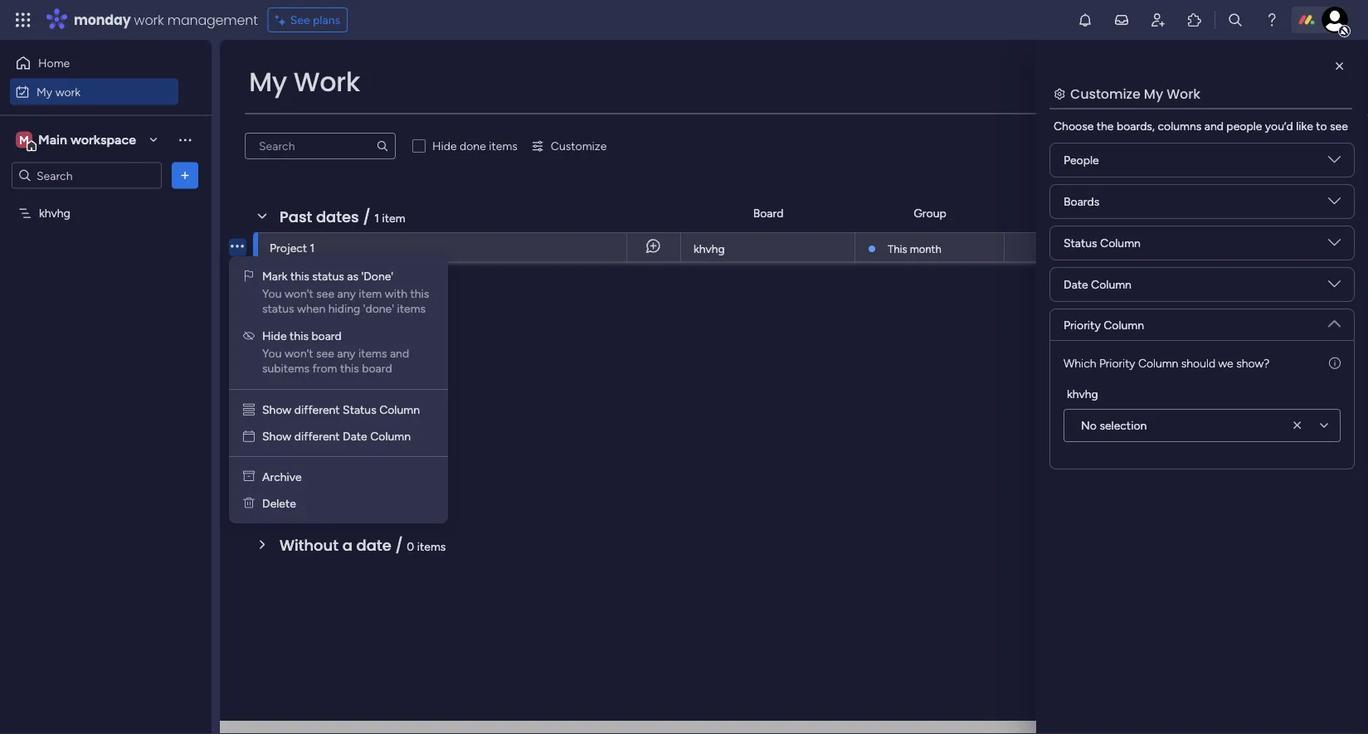 Task type: locate. For each thing, give the bounding box(es) containing it.
1 horizontal spatial my
[[249, 63, 287, 100]]

khvhg heading
[[1067, 385, 1099, 403]]

status inside "you won't see any item with this status when hiding 'done' items"
[[262, 302, 294, 316]]

2 horizontal spatial my
[[1144, 84, 1164, 103]]

0 vertical spatial status
[[1262, 206, 1296, 220]]

hide left done on the left
[[432, 139, 457, 153]]

status down won't
[[262, 302, 294, 316]]

choose
[[1054, 119, 1094, 133]]

item for see
[[359, 287, 382, 301]]

hide done items
[[432, 139, 518, 153]]

people
[[1227, 119, 1263, 133]]

1 vertical spatial and
[[390, 346, 409, 361]]

main content
[[220, 40, 1369, 734]]

date up priority column
[[1064, 278, 1089, 292]]

hide right hidden eye outline icon
[[262, 329, 287, 343]]

show
[[262, 403, 292, 417], [262, 429, 292, 444]]

1 vertical spatial you
[[262, 346, 282, 361]]

from
[[313, 361, 337, 376]]

1 vertical spatial customize
[[551, 139, 607, 153]]

2 different from the top
[[294, 429, 340, 444]]

different up the show different date column
[[294, 403, 340, 417]]

1 horizontal spatial status
[[312, 269, 344, 283]]

2 you from the top
[[262, 346, 282, 361]]

item inside "past dates / 1 item"
[[382, 211, 406, 225]]

item for /
[[382, 211, 406, 225]]

plans
[[313, 13, 340, 27]]

archive
[[262, 470, 302, 484]]

4 dapulse dropdown down arrow image from the top
[[1329, 311, 1341, 330]]

0 vertical spatial board
[[312, 329, 342, 343]]

0 horizontal spatial and
[[390, 346, 409, 361]]

status
[[312, 269, 344, 283], [262, 302, 294, 316]]

management
[[167, 10, 258, 29]]

1 horizontal spatial status
[[1064, 236, 1098, 250]]

0 horizontal spatial khvhg
[[39, 206, 70, 220]]

0 horizontal spatial 1
[[310, 241, 315, 255]]

board right from
[[362, 361, 392, 376]]

date up 15,
[[1150, 206, 1175, 220]]

this for month
[[888, 242, 908, 256]]

work down plans
[[294, 63, 360, 100]]

choose the boards, columns and people you'd like to see
[[1054, 119, 1348, 133]]

my for my work
[[249, 63, 287, 100]]

this
[[290, 269, 309, 283], [410, 287, 429, 301], [290, 329, 309, 343], [340, 361, 359, 376]]

1 vertical spatial status
[[262, 302, 294, 316]]

0 vertical spatial khvhg
[[39, 206, 70, 220]]

different down show different status column
[[294, 429, 340, 444]]

1 you from the top
[[262, 287, 282, 301]]

0 horizontal spatial my
[[37, 85, 52, 99]]

later
[[280, 475, 317, 496]]

work down home
[[55, 85, 81, 99]]

1 different from the top
[[294, 403, 340, 417]]

0 right from
[[368, 360, 376, 374]]

next week / 0 items
[[280, 415, 410, 437]]

nov 15, 09:00 am
[[1132, 241, 1219, 254]]

work inside button
[[55, 85, 81, 99]]

1 vertical spatial item
[[359, 287, 382, 301]]

project
[[270, 241, 307, 255]]

option
[[0, 198, 212, 202]]

dapulse dropdown down arrow image
[[1329, 278, 1341, 297]]

1 horizontal spatial work
[[1167, 84, 1201, 103]]

show right v2 status outline icon
[[262, 403, 292, 417]]

any inside you won't see any items and subitems from this board
[[337, 346, 356, 361]]

hidden eye outline image
[[243, 329, 255, 343]]

None search field
[[245, 133, 396, 159]]

0 vertical spatial item
[[382, 211, 406, 225]]

column down "date column"
[[1104, 318, 1144, 332]]

3 dapulse dropdown down arrow image from the top
[[1329, 237, 1341, 255]]

see up from
[[316, 346, 334, 361]]

2 horizontal spatial khvhg
[[1067, 387, 1099, 401]]

2 vertical spatial see
[[316, 346, 334, 361]]

0 right date
[[407, 539, 414, 554]]

workspace image
[[16, 131, 32, 149]]

you inside you won't see any items and subitems from this board
[[262, 346, 282, 361]]

no selection
[[1081, 419, 1147, 433]]

later /
[[280, 475, 332, 496]]

Filter dashboard by text search field
[[245, 133, 396, 159]]

1 vertical spatial date
[[1064, 278, 1089, 292]]

show for show different date column
[[262, 429, 292, 444]]

1 vertical spatial any
[[337, 346, 356, 361]]

hide
[[432, 139, 457, 153], [262, 329, 287, 343]]

gary orlando image
[[1322, 7, 1349, 33]]

1 horizontal spatial this
[[888, 242, 908, 256]]

board up you won't see any items and subitems from this board
[[312, 329, 342, 343]]

1 right dates
[[375, 211, 379, 225]]

1 horizontal spatial 1
[[375, 211, 379, 225]]

home
[[38, 56, 70, 70]]

1 horizontal spatial board
[[362, 361, 392, 376]]

0 horizontal spatial status
[[343, 403, 377, 417]]

1 inside "past dates / 1 item"
[[375, 211, 379, 225]]

this left from
[[280, 356, 310, 377]]

2 vertical spatial status
[[343, 403, 377, 417]]

dapulse archived image
[[243, 470, 255, 484]]

/ right later
[[321, 475, 329, 496]]

0 horizontal spatial date
[[343, 429, 367, 444]]

0 vertical spatial date
[[1150, 206, 1175, 220]]

priority up which
[[1064, 318, 1101, 332]]

my inside my work button
[[37, 85, 52, 99]]

1
[[375, 211, 379, 225], [310, 241, 315, 255]]

customize
[[1071, 84, 1141, 103], [551, 139, 607, 153]]

item right dates
[[382, 211, 406, 225]]

khvhg group
[[1064, 385, 1341, 442]]

0 horizontal spatial this
[[280, 356, 310, 377]]

any
[[337, 287, 356, 301], [337, 346, 356, 361]]

1 vertical spatial priority
[[1100, 356, 1136, 370]]

mark
[[262, 269, 288, 283]]

my down home
[[37, 85, 52, 99]]

invite members image
[[1150, 12, 1167, 28]]

show different status column
[[262, 403, 420, 417]]

0 vertical spatial different
[[294, 403, 340, 417]]

different
[[294, 403, 340, 417], [294, 429, 340, 444]]

0 down as
[[342, 300, 349, 315]]

1 horizontal spatial and
[[1205, 119, 1224, 133]]

you down mark
[[262, 287, 282, 301]]

week right won't
[[314, 356, 353, 377]]

khvhg
[[39, 206, 70, 220], [694, 242, 725, 256], [1067, 387, 1099, 401]]

item inside "you won't see any item with this status when hiding 'done' items"
[[359, 287, 382, 301]]

0 vertical spatial priority
[[1064, 318, 1101, 332]]

subitems
[[262, 361, 310, 376]]

'done'
[[363, 302, 394, 316]]

1 vertical spatial khvhg
[[694, 242, 725, 256]]

week for this
[[314, 356, 353, 377]]

2 vertical spatial khvhg
[[1067, 387, 1099, 401]]

as
[[347, 269, 358, 283]]

date
[[356, 535, 392, 556]]

search everything image
[[1227, 12, 1244, 28]]

no
[[1081, 419, 1097, 433]]

0
[[342, 300, 349, 315], [368, 360, 376, 374], [371, 420, 378, 434], [407, 539, 414, 554]]

v2 status outline image
[[243, 403, 255, 417]]

2 horizontal spatial status
[[1262, 206, 1296, 220]]

and down 'done'
[[390, 346, 409, 361]]

main
[[38, 132, 67, 148]]

week for next
[[317, 415, 356, 437]]

you
[[262, 287, 282, 301], [262, 346, 282, 361]]

0 vertical spatial work
[[134, 10, 164, 29]]

main content containing past dates /
[[220, 40, 1369, 734]]

any inside "you won't see any item with this status when hiding 'done' items"
[[337, 287, 356, 301]]

a
[[342, 535, 353, 556]]

week right next
[[317, 415, 356, 437]]

this
[[888, 242, 908, 256], [280, 356, 310, 377]]

item up 'done'
[[359, 287, 382, 301]]

0 vertical spatial status
[[312, 269, 344, 283]]

people up the status column
[[1037, 206, 1073, 220]]

0 horizontal spatial customize
[[551, 139, 607, 153]]

show for show different status column
[[262, 403, 292, 417]]

2 dapulse dropdown down arrow image from the top
[[1329, 195, 1341, 214]]

0 vertical spatial you
[[262, 287, 282, 301]]

dapulse dropdown down arrow image
[[1329, 154, 1341, 172], [1329, 195, 1341, 214], [1329, 237, 1341, 255], [1329, 311, 1341, 330]]

boards,
[[1117, 119, 1155, 133]]

this left month
[[888, 242, 908, 256]]

customize for customize
[[551, 139, 607, 153]]

0 vertical spatial any
[[337, 287, 356, 301]]

see inside "you won't see any item with this status when hiding 'done' items"
[[316, 287, 335, 301]]

1 vertical spatial status
[[1064, 236, 1098, 250]]

see down mark this status as 'done' on the top left of page
[[316, 287, 335, 301]]

/ right from
[[357, 356, 364, 377]]

0 vertical spatial week
[[314, 356, 353, 377]]

khvhg for khvhg link
[[694, 242, 725, 256]]

work up columns
[[1167, 84, 1201, 103]]

0 horizontal spatial status
[[262, 302, 294, 316]]

0 vertical spatial this
[[888, 242, 908, 256]]

columns
[[1158, 119, 1202, 133]]

my
[[249, 63, 287, 100], [1144, 84, 1164, 103], [37, 85, 52, 99]]

this month
[[888, 242, 942, 256]]

people
[[1064, 153, 1099, 167], [1037, 206, 1073, 220]]

1 vertical spatial show
[[262, 429, 292, 444]]

see plans
[[290, 13, 340, 27]]

see
[[1330, 119, 1348, 133], [316, 287, 335, 301], [316, 346, 334, 361]]

this up won't
[[290, 329, 309, 343]]

0 inside today / 0 items
[[342, 300, 349, 315]]

1 dapulse dropdown down arrow image from the top
[[1329, 154, 1341, 172]]

column
[[1100, 236, 1141, 250], [1091, 278, 1132, 292], [1104, 318, 1144, 332], [1139, 356, 1179, 370], [379, 403, 420, 417], [370, 429, 411, 444]]

items inside you won't see any items and subitems from this board
[[358, 346, 387, 361]]

/
[[363, 206, 371, 227], [330, 296, 338, 317], [357, 356, 364, 377], [359, 415, 367, 437], [321, 475, 329, 496], [395, 535, 403, 556]]

my work
[[249, 63, 360, 100]]

/ right when
[[330, 296, 338, 317]]

2 horizontal spatial date
[[1150, 206, 1175, 220]]

0 horizontal spatial hide
[[262, 329, 287, 343]]

status
[[1262, 206, 1296, 220], [1064, 236, 1098, 250], [343, 403, 377, 417]]

2 any from the top
[[337, 346, 356, 361]]

see right to
[[1330, 119, 1348, 133]]

you for you won't see any items and subitems from this board
[[262, 346, 282, 361]]

show right v2 calendar view small outline image
[[262, 429, 292, 444]]

this right from
[[340, 361, 359, 376]]

options image
[[177, 167, 193, 184]]

priority right which
[[1100, 356, 1136, 370]]

main workspace
[[38, 132, 136, 148]]

work right 'monday'
[[134, 10, 164, 29]]

0 horizontal spatial work
[[55, 85, 81, 99]]

0 vertical spatial show
[[262, 403, 292, 417]]

1 vertical spatial this
[[280, 356, 310, 377]]

status column
[[1064, 236, 1141, 250]]

0 vertical spatial 1
[[375, 211, 379, 225]]

v2 overdue deadline image
[[1110, 239, 1124, 255]]

when
[[297, 302, 326, 316]]

column left 15,
[[1100, 236, 1141, 250]]

priority column
[[1064, 318, 1144, 332]]

1 vertical spatial 1
[[310, 241, 315, 255]]

customize inside customize 'button'
[[551, 139, 607, 153]]

/ right date
[[395, 535, 403, 556]]

2 show from the top
[[262, 429, 292, 444]]

khvhg list box
[[0, 196, 212, 451]]

1 horizontal spatial customize
[[1071, 84, 1141, 103]]

1 right project
[[310, 241, 315, 255]]

1 horizontal spatial date
[[1064, 278, 1089, 292]]

different for date
[[294, 429, 340, 444]]

0 down show different status column
[[371, 420, 378, 434]]

you inside "you won't see any item with this status when hiding 'done' items"
[[262, 287, 282, 301]]

see inside you won't see any items and subitems from this board
[[316, 346, 334, 361]]

0 inside without a date / 0 items
[[407, 539, 414, 554]]

1 horizontal spatial hide
[[432, 139, 457, 153]]

see for you won't see any items and subitems from this board
[[316, 346, 334, 361]]

my up boards,
[[1144, 84, 1164, 103]]

hide for hide this board
[[262, 329, 287, 343]]

1 any from the top
[[337, 287, 356, 301]]

1 horizontal spatial work
[[134, 10, 164, 29]]

date down show different status column
[[343, 429, 367, 444]]

week
[[314, 356, 353, 377], [317, 415, 356, 437]]

and
[[1205, 119, 1224, 133], [390, 346, 409, 361]]

1 vertical spatial different
[[294, 429, 340, 444]]

1 vertical spatial people
[[1037, 206, 1073, 220]]

1 vertical spatial see
[[316, 287, 335, 301]]

/ right dates
[[363, 206, 371, 227]]

0 vertical spatial hide
[[432, 139, 457, 153]]

0 horizontal spatial board
[[312, 329, 342, 343]]

selection
[[1100, 419, 1147, 433]]

1 vertical spatial work
[[55, 85, 81, 99]]

0 horizontal spatial work
[[294, 63, 360, 100]]

Search in workspace field
[[35, 166, 139, 185]]

people down choose
[[1064, 153, 1099, 167]]

any up "hiding"
[[337, 287, 356, 301]]

you up subitems
[[262, 346, 282, 361]]

status left as
[[312, 269, 344, 283]]

and inside you won't see any items and subitems from this board
[[390, 346, 409, 361]]

work
[[134, 10, 164, 29], [55, 85, 81, 99]]

work
[[294, 63, 360, 100], [1167, 84, 1201, 103]]

date
[[1150, 206, 1175, 220], [1064, 278, 1089, 292], [343, 429, 367, 444]]

show different date column
[[262, 429, 411, 444]]

this right with
[[410, 287, 429, 301]]

my down see plans button
[[249, 63, 287, 100]]

1 horizontal spatial khvhg
[[694, 242, 725, 256]]

any up from
[[337, 346, 356, 361]]

column up the show different date column
[[379, 403, 420, 417]]

1 show from the top
[[262, 403, 292, 417]]

items
[[489, 139, 518, 153], [352, 300, 381, 315], [397, 302, 426, 316], [358, 346, 387, 361], [378, 360, 407, 374], [381, 420, 410, 434], [417, 539, 446, 554]]

priority
[[1064, 318, 1101, 332], [1100, 356, 1136, 370]]

khvhg inside group
[[1067, 387, 1099, 401]]

this for week
[[280, 356, 310, 377]]

date for date column
[[1064, 278, 1089, 292]]

1 vertical spatial board
[[362, 361, 392, 376]]

next
[[280, 415, 313, 437]]

see plans button
[[268, 7, 348, 32]]

like
[[1296, 119, 1314, 133]]

you won't see any item with this status when hiding 'done' items
[[262, 287, 432, 316]]

1 vertical spatial week
[[317, 415, 356, 437]]

v2 delete line image
[[243, 497, 255, 511]]

1 vertical spatial hide
[[262, 329, 287, 343]]

past dates / 1 item
[[280, 206, 406, 227]]

and left people
[[1205, 119, 1224, 133]]

items inside next week / 0 items
[[381, 420, 410, 434]]

without
[[280, 535, 339, 556]]

0 vertical spatial customize
[[1071, 84, 1141, 103]]



Task type: vqa. For each thing, say whether or not it's contained in the screenshot.
Search all notifications search field in the right top of the page
no



Task type: describe. For each thing, give the bounding box(es) containing it.
0 vertical spatial see
[[1330, 119, 1348, 133]]

status for status column
[[1064, 236, 1098, 250]]

see for you won't see any item with this status when hiding 'done' items
[[316, 287, 335, 301]]

date for date
[[1150, 206, 1175, 220]]

dapulse dropdown down arrow image for people
[[1329, 154, 1341, 172]]

date column
[[1064, 278, 1132, 292]]

m
[[19, 133, 29, 147]]

boards
[[1064, 195, 1100, 209]]

column down v2 overdue deadline 'image'
[[1091, 278, 1132, 292]]

dapulse dropdown down arrow image for boards
[[1329, 195, 1341, 214]]

dates
[[316, 206, 359, 227]]

any for board
[[337, 346, 356, 361]]

show?
[[1237, 356, 1270, 370]]

notifications image
[[1077, 12, 1094, 28]]

which priority column should we show?
[[1064, 356, 1270, 370]]

nov
[[1132, 241, 1152, 254]]

am
[[1203, 241, 1219, 254]]

2 vertical spatial date
[[343, 429, 367, 444]]

column down show different status column
[[370, 429, 411, 444]]

monday work management
[[74, 10, 258, 29]]

won't
[[285, 287, 314, 301]]

today
[[280, 296, 327, 317]]

see
[[290, 13, 310, 27]]

workspace selection element
[[16, 130, 139, 151]]

different for status
[[294, 403, 340, 417]]

monday
[[74, 10, 131, 29]]

0 vertical spatial and
[[1205, 119, 1224, 133]]

board
[[753, 206, 784, 220]]

we
[[1219, 356, 1234, 370]]

done
[[460, 139, 486, 153]]

status for status
[[1262, 206, 1296, 220]]

hiding
[[328, 302, 360, 316]]

0 inside next week / 0 items
[[371, 420, 378, 434]]

workspace
[[70, 132, 136, 148]]

items inside "you won't see any item with this status when hiding 'done' items"
[[397, 302, 426, 316]]

past
[[280, 206, 312, 227]]

group
[[914, 206, 947, 220]]

0 inside this week / 0 items
[[368, 360, 376, 374]]

this inside you won't see any items and subitems from this board
[[340, 361, 359, 376]]

/ down this week / 0 items
[[359, 415, 367, 437]]

0 vertical spatial people
[[1064, 153, 1099, 167]]

workspace options image
[[177, 131, 193, 148]]

customize button
[[524, 133, 614, 159]]

apps image
[[1187, 12, 1203, 28]]

with
[[385, 287, 408, 301]]

dapulse dropdown down arrow image for priority column
[[1329, 311, 1341, 330]]

items inside today / 0 items
[[352, 300, 381, 315]]

customize for customize my work
[[1071, 84, 1141, 103]]

project 1
[[270, 241, 315, 255]]

select product image
[[15, 12, 32, 28]]

items inside this week / 0 items
[[378, 360, 407, 374]]

help image
[[1264, 12, 1281, 28]]

without a date / 0 items
[[280, 535, 446, 556]]

you'd
[[1265, 119, 1294, 133]]

this up won't
[[290, 269, 309, 283]]

items inside without a date / 0 items
[[417, 539, 446, 554]]

work for monday
[[134, 10, 164, 29]]

board inside you won't see any items and subitems from this board
[[362, 361, 392, 376]]

which
[[1064, 356, 1097, 370]]

hide for hide done items
[[432, 139, 457, 153]]

hide this board
[[262, 329, 342, 343]]

inbox image
[[1114, 12, 1130, 28]]

the
[[1097, 119, 1114, 133]]

dapulse dropdown down arrow image for status column
[[1329, 237, 1341, 255]]

emoji picker flags image
[[245, 269, 253, 283]]

you won't see any items and subitems from this board
[[262, 346, 412, 376]]

this inside "you won't see any item with this status when hiding 'done' items"
[[410, 287, 429, 301]]

customize my work
[[1071, 84, 1201, 103]]

mark this status as 'done'
[[262, 269, 394, 283]]

should
[[1182, 356, 1216, 370]]

'done'
[[361, 269, 394, 283]]

home button
[[10, 50, 178, 76]]

09:00
[[1170, 241, 1200, 254]]

khvhg for khvhg group at the right
[[1067, 387, 1099, 401]]

delete
[[262, 497, 296, 511]]

my inside main content
[[1144, 84, 1164, 103]]

won't
[[285, 346, 313, 361]]

month
[[910, 242, 942, 256]]

v2 calendar view small outline image
[[243, 429, 255, 444]]

this week / 0 items
[[280, 356, 407, 377]]

khvhg link
[[691, 233, 845, 263]]

my work
[[37, 85, 81, 99]]

v2 info image
[[1330, 354, 1341, 372]]

work for my
[[55, 85, 81, 99]]

you for you won't see any item with this status when hiding 'done' items
[[262, 287, 282, 301]]

to
[[1316, 119, 1328, 133]]

my work button
[[10, 78, 178, 105]]

column left should
[[1139, 356, 1179, 370]]

today / 0 items
[[280, 296, 381, 317]]

any for status
[[337, 287, 356, 301]]

khvhg inside "list box"
[[39, 206, 70, 220]]

search image
[[376, 139, 389, 153]]

15,
[[1155, 241, 1168, 254]]

my for my work
[[37, 85, 52, 99]]



